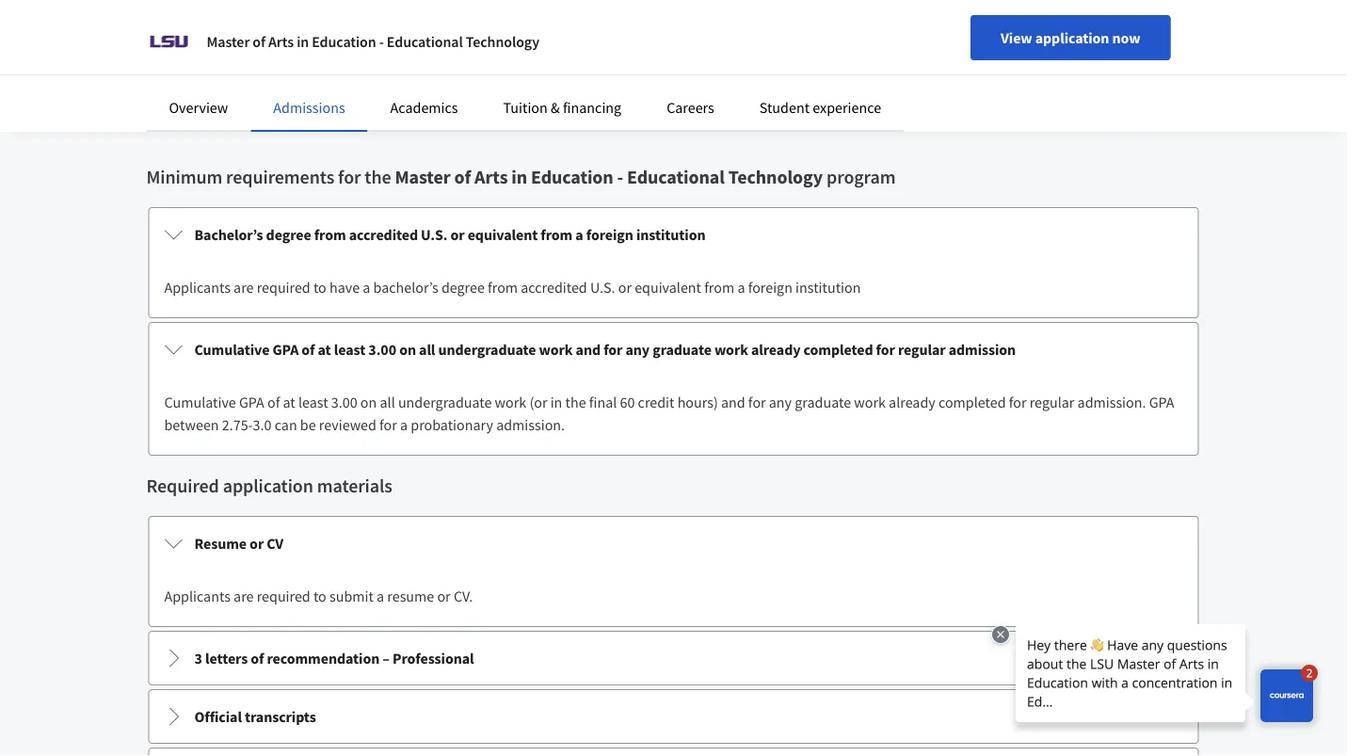 Task type: locate. For each thing, give the bounding box(es) containing it.
or inside dropdown button
[[451, 225, 465, 244]]

1 horizontal spatial at
[[318, 340, 331, 359]]

0 vertical spatial foreign
[[586, 225, 634, 244]]

all for and
[[419, 340, 435, 359]]

1 vertical spatial applicants
[[164, 587, 231, 606]]

1 vertical spatial master
[[395, 165, 451, 189]]

1 horizontal spatial educational
[[627, 165, 725, 189]]

0 horizontal spatial admission.
[[496, 415, 565, 434]]

probationary
[[411, 415, 493, 434]]

0 vertical spatial education
[[312, 32, 376, 51]]

institution
[[637, 225, 706, 244], [796, 278, 861, 297]]

cumulative inside cumulative gpa of at least 3.00 on all undergraduate work (or in the final 60 credit hours) and for any graduate work already completed for regular admission.  gpa between 2.75-3.0 can be reviewed for a probationary admission.
[[164, 393, 236, 412]]

foreign inside dropdown button
[[586, 225, 634, 244]]

2 horizontal spatial in
[[551, 393, 563, 412]]

of up 3.0
[[267, 393, 280, 412]]

1 horizontal spatial u.s.
[[590, 278, 615, 297]]

from
[[314, 225, 346, 244], [541, 225, 573, 244], [488, 278, 518, 297], [705, 278, 735, 297]]

0 horizontal spatial 3.00
[[331, 393, 358, 412]]

degree inside dropdown button
[[266, 225, 311, 244]]

regular
[[898, 340, 946, 359], [1030, 393, 1075, 412]]

-
[[379, 32, 384, 51], [617, 165, 624, 189]]

3.00 down bachelor's
[[369, 340, 397, 359]]

1 are from the top
[[234, 278, 254, 297]]

at inside dropdown button
[[318, 340, 331, 359]]

1 vertical spatial already
[[889, 393, 936, 412]]

0 vertical spatial and
[[576, 340, 601, 359]]

any right hours)
[[769, 393, 792, 412]]

1 vertical spatial -
[[617, 165, 624, 189]]

0 vertical spatial all
[[419, 340, 435, 359]]

technology up tuition
[[466, 32, 540, 51]]

on inside dropdown button
[[399, 340, 416, 359]]

1 vertical spatial cumulative
[[164, 393, 236, 412]]

0 vertical spatial the
[[365, 165, 391, 189]]

technology
[[466, 32, 540, 51], [729, 165, 823, 189]]

60
[[620, 393, 635, 412]]

required left have
[[257, 278, 311, 297]]

1 vertical spatial u.s.
[[590, 278, 615, 297]]

in
[[297, 32, 309, 51], [512, 165, 528, 189], [551, 393, 563, 412]]

0 vertical spatial applicants
[[164, 278, 231, 297]]

degree down bachelor's degree from accredited u.s. or equivalent from a foreign institution
[[442, 278, 485, 297]]

to left have
[[314, 278, 327, 297]]

0 vertical spatial 3.00
[[369, 340, 397, 359]]

letters
[[205, 649, 248, 668]]

gpa inside cumulative gpa of at least 3.00 on all undergraduate work and for any graduate work already completed for regular admission dropdown button
[[273, 340, 299, 359]]

0 vertical spatial on
[[399, 340, 416, 359]]

of for cumulative gpa of at least 3.00 on all undergraduate work and for any graduate work already completed for regular admission
[[302, 340, 315, 359]]

2 required from the top
[[257, 587, 311, 606]]

and right hours)
[[721, 393, 746, 412]]

undergraduate up probationary
[[398, 393, 492, 412]]

of for 3 letters of recommendation – professional
[[251, 649, 264, 668]]

(or
[[530, 393, 548, 412]]

experience
[[813, 98, 882, 117]]

are down bachelor's
[[234, 278, 254, 297]]

1 horizontal spatial degree
[[442, 278, 485, 297]]

1 vertical spatial educational
[[627, 165, 725, 189]]

view
[[1001, 28, 1033, 47]]

applicants down bachelor's
[[164, 278, 231, 297]]

resume
[[387, 587, 434, 606]]

0 horizontal spatial graduate
[[653, 340, 712, 359]]

undergraduate inside dropdown button
[[438, 340, 536, 359]]

0 vertical spatial to
[[314, 278, 327, 297]]

1 vertical spatial regular
[[1030, 393, 1075, 412]]

cumulative inside dropdown button
[[194, 340, 270, 359]]

0 horizontal spatial gpa
[[239, 393, 264, 412]]

for
[[338, 165, 361, 189], [604, 340, 623, 359], [876, 340, 895, 359], [749, 393, 766, 412], [1009, 393, 1027, 412], [380, 415, 397, 434]]

completed
[[804, 340, 874, 359], [939, 393, 1006, 412]]

0 horizontal spatial completed
[[804, 340, 874, 359]]

tuition & financing
[[503, 98, 622, 117]]

equivalent
[[468, 225, 538, 244], [635, 278, 702, 297]]

be
[[300, 415, 316, 434]]

any inside dropdown button
[[626, 340, 650, 359]]

1 vertical spatial the
[[566, 393, 586, 412]]

0 vertical spatial degree
[[266, 225, 311, 244]]

cumulative up between
[[164, 393, 236, 412]]

a down minimum requirements for the master of arts in education - educational technology program
[[576, 225, 584, 244]]

1 horizontal spatial institution
[[796, 278, 861, 297]]

0 vertical spatial equivalent
[[468, 225, 538, 244]]

at for cumulative gpa of at least 3.00 on all undergraduate work and for any graduate work already completed for regular admission
[[318, 340, 331, 359]]

equivalent inside dropdown button
[[468, 225, 538, 244]]

undergraduate inside cumulative gpa of at least 3.00 on all undergraduate work (or in the final 60 credit hours) and for any graduate work already completed for regular admission.  gpa between 2.75-3.0 can be reviewed for a probationary admission.
[[398, 393, 492, 412]]

of inside dropdown button
[[251, 649, 264, 668]]

in inside cumulative gpa of at least 3.00 on all undergraduate work (or in the final 60 credit hours) and for any graduate work already completed for regular admission.  gpa between 2.75-3.0 can be reviewed for a probationary admission.
[[551, 393, 563, 412]]

cumulative
[[194, 340, 270, 359], [164, 393, 236, 412]]

or
[[451, 225, 465, 244], [618, 278, 632, 297], [250, 534, 264, 553], [437, 587, 451, 606]]

student experience
[[760, 98, 882, 117]]

accredited up bachelor's
[[349, 225, 418, 244]]

required down the "cv"
[[257, 587, 311, 606]]

1 horizontal spatial arts
[[475, 165, 508, 189]]

1 vertical spatial undergraduate
[[398, 393, 492, 412]]

u.s. up bachelor's
[[421, 225, 448, 244]]

to left submit
[[314, 587, 327, 606]]

0 horizontal spatial regular
[[898, 340, 946, 359]]

resume or cv
[[194, 534, 284, 553]]

the
[[365, 165, 391, 189], [566, 393, 586, 412]]

0 vertical spatial educational
[[387, 32, 463, 51]]

required application materials
[[146, 474, 393, 498]]

0 vertical spatial graduate
[[653, 340, 712, 359]]

on down bachelor's
[[399, 340, 416, 359]]

0 vertical spatial any
[[626, 340, 650, 359]]

1 horizontal spatial 3.00
[[369, 340, 397, 359]]

arts
[[268, 32, 294, 51], [475, 165, 508, 189]]

degree
[[266, 225, 311, 244], [442, 278, 485, 297]]

cumulative gpa of at least 3.00 on all undergraduate work and for any graduate work already completed for regular admission
[[194, 340, 1016, 359]]

at up "can"
[[283, 393, 296, 412]]

the left final
[[566, 393, 586, 412]]

1 vertical spatial completed
[[939, 393, 1006, 412]]

arts up bachelor's degree from accredited u.s. or equivalent from a foreign institution
[[475, 165, 508, 189]]

of up bachelor's degree from accredited u.s. or equivalent from a foreign institution
[[454, 165, 471, 189]]

education down tuition & financing
[[531, 165, 614, 189]]

0 vertical spatial at
[[318, 340, 331, 359]]

1 to from the top
[[314, 278, 327, 297]]

0 horizontal spatial application
[[223, 474, 313, 498]]

0 horizontal spatial arts
[[268, 32, 294, 51]]

any up 60
[[626, 340, 650, 359]]

are
[[234, 278, 254, 297], [234, 587, 254, 606]]

on for (or
[[361, 393, 377, 412]]

0 vertical spatial regular
[[898, 340, 946, 359]]

1 vertical spatial all
[[380, 393, 395, 412]]

1 vertical spatial arts
[[475, 165, 508, 189]]

application
[[1036, 28, 1110, 47], [223, 474, 313, 498]]

view application now
[[1001, 28, 1141, 47]]

2.75-
[[222, 415, 253, 434]]

2 vertical spatial in
[[551, 393, 563, 412]]

at
[[318, 340, 331, 359], [283, 393, 296, 412]]

0 vertical spatial in
[[297, 32, 309, 51]]

1 vertical spatial in
[[512, 165, 528, 189]]

application left now
[[1036, 28, 1110, 47]]

submit
[[330, 587, 374, 606]]

0 horizontal spatial least
[[299, 393, 328, 412]]

reviewed
[[319, 415, 377, 434]]

1 vertical spatial required
[[257, 587, 311, 606]]

u.s.
[[421, 225, 448, 244], [590, 278, 615, 297]]

of up be
[[302, 340, 315, 359]]

0 horizontal spatial degree
[[266, 225, 311, 244]]

3
[[194, 649, 202, 668]]

educational
[[387, 32, 463, 51], [627, 165, 725, 189]]

gpa
[[273, 340, 299, 359], [239, 393, 264, 412], [1150, 393, 1175, 412]]

education up admissions "link"
[[312, 32, 376, 51]]

foreign
[[586, 225, 634, 244], [748, 278, 793, 297]]

least inside cumulative gpa of at least 3.00 on all undergraduate work (or in the final 60 credit hours) and for any graduate work already completed for regular admission.  gpa between 2.75-3.0 can be reviewed for a probationary admission.
[[299, 393, 328, 412]]

degree down requirements
[[266, 225, 311, 244]]

from down minimum requirements for the master of arts in education - educational technology program
[[541, 225, 573, 244]]

applicants are required to have a bachelor's degree from accredited u.s. or equivalent from a foreign institution
[[164, 278, 861, 297]]

2 are from the top
[[234, 587, 254, 606]]

application up the "cv"
[[223, 474, 313, 498]]

3.00 inside dropdown button
[[369, 340, 397, 359]]

1 vertical spatial to
[[314, 587, 327, 606]]

application inside button
[[1036, 28, 1110, 47]]

all down bachelor's
[[419, 340, 435, 359]]

all
[[419, 340, 435, 359], [380, 393, 395, 412]]

regular inside dropdown button
[[898, 340, 946, 359]]

0 horizontal spatial in
[[297, 32, 309, 51]]

a
[[576, 225, 584, 244], [363, 278, 370, 297], [738, 278, 745, 297], [400, 415, 408, 434], [377, 587, 384, 606]]

educational up academics link
[[387, 32, 463, 51]]

0 horizontal spatial foreign
[[586, 225, 634, 244]]

3 letters of recommendation – professional
[[194, 649, 474, 668]]

already inside cumulative gpa of at least 3.00 on all undergraduate work (or in the final 60 credit hours) and for any graduate work already completed for regular admission.  gpa between 2.75-3.0 can be reviewed for a probationary admission.
[[889, 393, 936, 412]]

0 horizontal spatial on
[[361, 393, 377, 412]]

1 horizontal spatial completed
[[939, 393, 1006, 412]]

on inside cumulative gpa of at least 3.00 on all undergraduate work (or in the final 60 credit hours) and for any graduate work already completed for regular admission.  gpa between 2.75-3.0 can be reviewed for a probationary admission.
[[361, 393, 377, 412]]

on
[[399, 340, 416, 359], [361, 393, 377, 412]]

or left the "cv"
[[250, 534, 264, 553]]

have
[[330, 278, 360, 297]]

1 vertical spatial graduate
[[795, 393, 852, 412]]

0 vertical spatial least
[[334, 340, 366, 359]]

1 required from the top
[[257, 278, 311, 297]]

already inside dropdown button
[[751, 340, 801, 359]]

1 vertical spatial institution
[[796, 278, 861, 297]]

from down bachelor's degree from accredited u.s. or equivalent from a foreign institution dropdown button
[[705, 278, 735, 297]]

louisiana state university logo image
[[146, 19, 192, 64]]

0 horizontal spatial institution
[[637, 225, 706, 244]]

or up applicants are required to have a bachelor's degree from accredited u.s. or equivalent from a foreign institution
[[451, 225, 465, 244]]

1 horizontal spatial already
[[889, 393, 936, 412]]

all up materials
[[380, 393, 395, 412]]

of inside dropdown button
[[302, 340, 315, 359]]

0 vertical spatial admission.
[[1078, 393, 1147, 412]]

view application now button
[[971, 15, 1171, 60]]

2 applicants from the top
[[164, 587, 231, 606]]

financing
[[563, 98, 622, 117]]

1 vertical spatial on
[[361, 393, 377, 412]]

master right louisiana state university logo
[[207, 32, 250, 51]]

0 vertical spatial completed
[[804, 340, 874, 359]]

at down have
[[318, 340, 331, 359]]

1 vertical spatial foreign
[[748, 278, 793, 297]]

1 vertical spatial at
[[283, 393, 296, 412]]

1 horizontal spatial regular
[[1030, 393, 1075, 412]]

0 vertical spatial are
[[234, 278, 254, 297]]

1 vertical spatial any
[[769, 393, 792, 412]]

1 horizontal spatial graduate
[[795, 393, 852, 412]]

graduate
[[653, 340, 712, 359], [795, 393, 852, 412]]

0 vertical spatial accredited
[[349, 225, 418, 244]]

0 horizontal spatial u.s.
[[421, 225, 448, 244]]

least down have
[[334, 340, 366, 359]]

education
[[312, 32, 376, 51], [531, 165, 614, 189]]

1 horizontal spatial least
[[334, 340, 366, 359]]

of right letters
[[251, 649, 264, 668]]

technology down the student at the top right of page
[[729, 165, 823, 189]]

work
[[539, 340, 573, 359], [715, 340, 749, 359], [495, 393, 527, 412], [855, 393, 886, 412]]

1 horizontal spatial on
[[399, 340, 416, 359]]

1 horizontal spatial admission.
[[1078, 393, 1147, 412]]

institution inside dropdown button
[[637, 225, 706, 244]]

all inside dropdown button
[[419, 340, 435, 359]]

0 vertical spatial application
[[1036, 28, 1110, 47]]

on for and
[[399, 340, 416, 359]]

0 horizontal spatial any
[[626, 340, 650, 359]]

master up bachelor's degree from accredited u.s. or equivalent from a foreign institution
[[395, 165, 451, 189]]

and
[[576, 340, 601, 359], [721, 393, 746, 412]]

0 vertical spatial institution
[[637, 225, 706, 244]]

cumulative for cumulative gpa of at least 3.00 on all undergraduate work (or in the final 60 credit hours) and for any graduate work already completed for regular admission.  gpa between 2.75-3.0 can be reviewed for a probationary admission.
[[164, 393, 236, 412]]

1 vertical spatial degree
[[442, 278, 485, 297]]

a left probationary
[[400, 415, 408, 434]]

1 vertical spatial technology
[[729, 165, 823, 189]]

required for have
[[257, 278, 311, 297]]

in up admissions
[[297, 32, 309, 51]]

0 horizontal spatial technology
[[466, 32, 540, 51]]

3.00 up reviewed
[[331, 393, 358, 412]]

least for cumulative gpa of at least 3.00 on all undergraduate work and for any graduate work already completed for regular admission
[[334, 340, 366, 359]]

resume
[[194, 534, 247, 553]]

cumulative up the 2.75-
[[194, 340, 270, 359]]

the down academics link
[[365, 165, 391, 189]]

hours)
[[678, 393, 718, 412]]

1 horizontal spatial foreign
[[748, 278, 793, 297]]

program
[[827, 165, 896, 189]]

at inside cumulative gpa of at least 3.00 on all undergraduate work (or in the final 60 credit hours) and for any graduate work already completed for regular admission.  gpa between 2.75-3.0 can be reviewed for a probationary admission.
[[283, 393, 296, 412]]

admissions
[[273, 98, 345, 117]]

1 horizontal spatial in
[[512, 165, 528, 189]]

arts up admissions
[[268, 32, 294, 51]]

least inside dropdown button
[[334, 340, 366, 359]]

in down tuition
[[512, 165, 528, 189]]

1 horizontal spatial and
[[721, 393, 746, 412]]

least
[[334, 340, 366, 359], [299, 393, 328, 412]]

all inside cumulative gpa of at least 3.00 on all undergraduate work (or in the final 60 credit hours) and for any graduate work already completed for regular admission.  gpa between 2.75-3.0 can be reviewed for a probationary admission.
[[380, 393, 395, 412]]

2 to from the top
[[314, 587, 327, 606]]

to for submit
[[314, 587, 327, 606]]

0 vertical spatial -
[[379, 32, 384, 51]]

0 horizontal spatial equivalent
[[468, 225, 538, 244]]

applicants
[[164, 278, 231, 297], [164, 587, 231, 606]]

of right louisiana state university logo
[[253, 32, 266, 51]]

equivalent up applicants are required to have a bachelor's degree from accredited u.s. or equivalent from a foreign institution
[[468, 225, 538, 244]]

least up be
[[299, 393, 328, 412]]

1 horizontal spatial technology
[[729, 165, 823, 189]]

are down resume or cv
[[234, 587, 254, 606]]

on up reviewed
[[361, 393, 377, 412]]

3.0
[[253, 415, 272, 434]]

3.00 inside cumulative gpa of at least 3.00 on all undergraduate work (or in the final 60 credit hours) and for any graduate work already completed for regular admission.  gpa between 2.75-3.0 can be reviewed for a probationary admission.
[[331, 393, 358, 412]]

any
[[626, 340, 650, 359], [769, 393, 792, 412]]

already
[[751, 340, 801, 359], [889, 393, 936, 412]]

a right submit
[[377, 587, 384, 606]]

1 horizontal spatial equivalent
[[635, 278, 702, 297]]

1 vertical spatial application
[[223, 474, 313, 498]]

and up final
[[576, 340, 601, 359]]

accredited up cumulative gpa of at least 3.00 on all undergraduate work and for any graduate work already completed for regular admission
[[521, 278, 587, 297]]

master
[[207, 32, 250, 51], [395, 165, 451, 189]]

1 vertical spatial accredited
[[521, 278, 587, 297]]

of
[[253, 32, 266, 51], [454, 165, 471, 189], [302, 340, 315, 359], [267, 393, 280, 412], [251, 649, 264, 668]]

undergraduate down applicants are required to have a bachelor's degree from accredited u.s. or equivalent from a foreign institution
[[438, 340, 536, 359]]

educational up bachelor's degree from accredited u.s. or equivalent from a foreign institution dropdown button
[[627, 165, 725, 189]]

1 applicants from the top
[[164, 278, 231, 297]]

equivalent down bachelor's degree from accredited u.s. or equivalent from a foreign institution dropdown button
[[635, 278, 702, 297]]

admission.
[[1078, 393, 1147, 412], [496, 415, 565, 434]]

u.s. up cumulative gpa of at least 3.00 on all undergraduate work and for any graduate work already completed for regular admission
[[590, 278, 615, 297]]

undergraduate
[[438, 340, 536, 359], [398, 393, 492, 412]]

a down bachelor's degree from accredited u.s. or equivalent from a foreign institution dropdown button
[[738, 278, 745, 297]]

in right (or
[[551, 393, 563, 412]]

bachelor's
[[373, 278, 439, 297]]

of inside cumulative gpa of at least 3.00 on all undergraduate work (or in the final 60 credit hours) and for any graduate work already completed for regular admission.  gpa between 2.75-3.0 can be reviewed for a probationary admission.
[[267, 393, 280, 412]]

1 vertical spatial and
[[721, 393, 746, 412]]

cumulative for cumulative gpa of at least 3.00 on all undergraduate work and for any graduate work already completed for regular admission
[[194, 340, 270, 359]]

applicants down resume
[[164, 587, 231, 606]]

tuition & financing link
[[503, 98, 622, 117]]

to for have
[[314, 278, 327, 297]]

0 vertical spatial undergraduate
[[438, 340, 536, 359]]

undergraduate for (or
[[398, 393, 492, 412]]

accredited
[[349, 225, 418, 244], [521, 278, 587, 297]]

of for cumulative gpa of at least 3.00 on all undergraduate work (or in the final 60 credit hours) and for any graduate work already completed for regular admission.  gpa between 2.75-3.0 can be reviewed for a probationary admission.
[[267, 393, 280, 412]]

1 vertical spatial are
[[234, 587, 254, 606]]

application for view
[[1036, 28, 1110, 47]]

1 horizontal spatial the
[[566, 393, 586, 412]]



Task type: vqa. For each thing, say whether or not it's contained in the screenshot.
the topmost as
no



Task type: describe. For each thing, give the bounding box(es) containing it.
admission
[[949, 340, 1016, 359]]

applicants for applicants are required to submit a resume or cv.
[[164, 587, 231, 606]]

0 horizontal spatial -
[[379, 32, 384, 51]]

official transcripts
[[194, 707, 316, 726]]

and inside dropdown button
[[576, 340, 601, 359]]

applicants are required to submit a resume or cv.
[[164, 587, 473, 606]]

0 horizontal spatial educational
[[387, 32, 463, 51]]

the inside cumulative gpa of at least 3.00 on all undergraduate work (or in the final 60 credit hours) and for any graduate work already completed for regular admission.  gpa between 2.75-3.0 can be reviewed for a probationary admission.
[[566, 393, 586, 412]]

and inside cumulative gpa of at least 3.00 on all undergraduate work (or in the final 60 credit hours) and for any graduate work already completed for regular admission.  gpa between 2.75-3.0 can be reviewed for a probationary admission.
[[721, 393, 746, 412]]

academics
[[390, 98, 458, 117]]

cv.
[[454, 587, 473, 606]]

careers
[[667, 98, 715, 117]]

final
[[589, 393, 617, 412]]

official transcripts button
[[149, 690, 1198, 743]]

are for resume
[[234, 587, 254, 606]]

1 vertical spatial equivalent
[[635, 278, 702, 297]]

now
[[1113, 28, 1141, 47]]

3.00 for cumulative gpa of at least 3.00 on all undergraduate work (or in the final 60 credit hours) and for any graduate work already completed for regular admission.  gpa between 2.75-3.0 can be reviewed for a probationary admission.
[[331, 393, 358, 412]]

transcripts
[[245, 707, 316, 726]]

careers link
[[667, 98, 715, 117]]

materials
[[317, 474, 393, 498]]

a inside cumulative gpa of at least 3.00 on all undergraduate work (or in the final 60 credit hours) and for any graduate work already completed for regular admission.  gpa between 2.75-3.0 can be reviewed for a probationary admission.
[[400, 415, 408, 434]]

2 horizontal spatial gpa
[[1150, 393, 1175, 412]]

a right have
[[363, 278, 370, 297]]

1 horizontal spatial accredited
[[521, 278, 587, 297]]

accredited inside bachelor's degree from accredited u.s. or equivalent from a foreign institution dropdown button
[[349, 225, 418, 244]]

&
[[551, 98, 560, 117]]

all for (or
[[380, 393, 395, 412]]

gpa for cumulative gpa of at least 3.00 on all undergraduate work (or in the final 60 credit hours) and for any graduate work already completed for regular admission.  gpa between 2.75-3.0 can be reviewed for a probationary admission.
[[239, 393, 264, 412]]

3.00 for cumulative gpa of at least 3.00 on all undergraduate work and for any graduate work already completed for regular admission
[[369, 340, 397, 359]]

bachelor's
[[194, 225, 263, 244]]

from up have
[[314, 225, 346, 244]]

master of arts in education - educational technology
[[207, 32, 540, 51]]

academics link
[[390, 98, 458, 117]]

student experience link
[[760, 98, 882, 117]]

0 horizontal spatial master
[[207, 32, 250, 51]]

gpa for cumulative gpa of at least 3.00 on all undergraduate work and for any graduate work already completed for regular admission
[[273, 340, 299, 359]]

bachelor's degree from accredited u.s. or equivalent from a foreign institution
[[194, 225, 706, 244]]

u.s. inside dropdown button
[[421, 225, 448, 244]]

professional
[[393, 649, 474, 668]]

completed inside cumulative gpa of at least 3.00 on all undergraduate work (or in the final 60 credit hours) and for any graduate work already completed for regular admission.  gpa between 2.75-3.0 can be reviewed for a probationary admission.
[[939, 393, 1006, 412]]

1 horizontal spatial master
[[395, 165, 451, 189]]

recommendation
[[267, 649, 380, 668]]

1 horizontal spatial -
[[617, 165, 624, 189]]

cumulative gpa of at least 3.00 on all undergraduate work (or in the final 60 credit hours) and for any graduate work already completed for regular admission.  gpa between 2.75-3.0 can be reviewed for a probationary admission.
[[164, 393, 1175, 434]]

minimum requirements for the master of arts in education - educational technology program
[[146, 165, 896, 189]]

overview link
[[169, 98, 228, 117]]

bachelor's degree from accredited u.s. or equivalent from a foreign institution button
[[149, 208, 1198, 261]]

–
[[383, 649, 390, 668]]

regular inside cumulative gpa of at least 3.00 on all undergraduate work (or in the final 60 credit hours) and for any graduate work already completed for regular admission.  gpa between 2.75-3.0 can be reviewed for a probationary admission.
[[1030, 393, 1075, 412]]

can
[[275, 415, 297, 434]]

from down bachelor's degree from accredited u.s. or equivalent from a foreign institution
[[488, 278, 518, 297]]

or up cumulative gpa of at least 3.00 on all undergraduate work and for any graduate work already completed for regular admission
[[618, 278, 632, 297]]

cv
[[267, 534, 284, 553]]

or left cv.
[[437, 587, 451, 606]]

tuition
[[503, 98, 548, 117]]

required for submit
[[257, 587, 311, 606]]

required
[[146, 474, 219, 498]]

official
[[194, 707, 242, 726]]

1 horizontal spatial education
[[531, 165, 614, 189]]

completed inside dropdown button
[[804, 340, 874, 359]]

applicants for applicants are required to have a bachelor's degree from accredited u.s. or equivalent from a foreign institution
[[164, 278, 231, 297]]

student
[[760, 98, 810, 117]]

application for required
[[223, 474, 313, 498]]

undergraduate for and
[[438, 340, 536, 359]]

graduate inside cumulative gpa of at least 3.00 on all undergraduate work (or in the final 60 credit hours) and for any graduate work already completed for regular admission.  gpa between 2.75-3.0 can be reviewed for a probationary admission.
[[795, 393, 852, 412]]

0 horizontal spatial the
[[365, 165, 391, 189]]

admissions link
[[273, 98, 345, 117]]

least for cumulative gpa of at least 3.00 on all undergraduate work (or in the final 60 credit hours) and for any graduate work already completed for regular admission.  gpa between 2.75-3.0 can be reviewed for a probationary admission.
[[299, 393, 328, 412]]

overview
[[169, 98, 228, 117]]

0 vertical spatial technology
[[466, 32, 540, 51]]

are for bachelor's
[[234, 278, 254, 297]]

graduate inside dropdown button
[[653, 340, 712, 359]]

credit
[[638, 393, 675, 412]]

3 letters of recommendation – professional button
[[149, 632, 1198, 685]]

at for cumulative gpa of at least 3.00 on all undergraduate work (or in the final 60 credit hours) and for any graduate work already completed for regular admission.  gpa between 2.75-3.0 can be reviewed for a probationary admission.
[[283, 393, 296, 412]]

requirements
[[226, 165, 335, 189]]

between
[[164, 415, 219, 434]]

minimum
[[146, 165, 222, 189]]

a inside dropdown button
[[576, 225, 584, 244]]

resume or cv button
[[149, 517, 1198, 570]]

any inside cumulative gpa of at least 3.00 on all undergraduate work (or in the final 60 credit hours) and for any graduate work already completed for regular admission.  gpa between 2.75-3.0 can be reviewed for a probationary admission.
[[769, 393, 792, 412]]

or inside 'dropdown button'
[[250, 534, 264, 553]]

cumulative gpa of at least 3.00 on all undergraduate work and for any graduate work already completed for regular admission button
[[149, 323, 1198, 376]]



